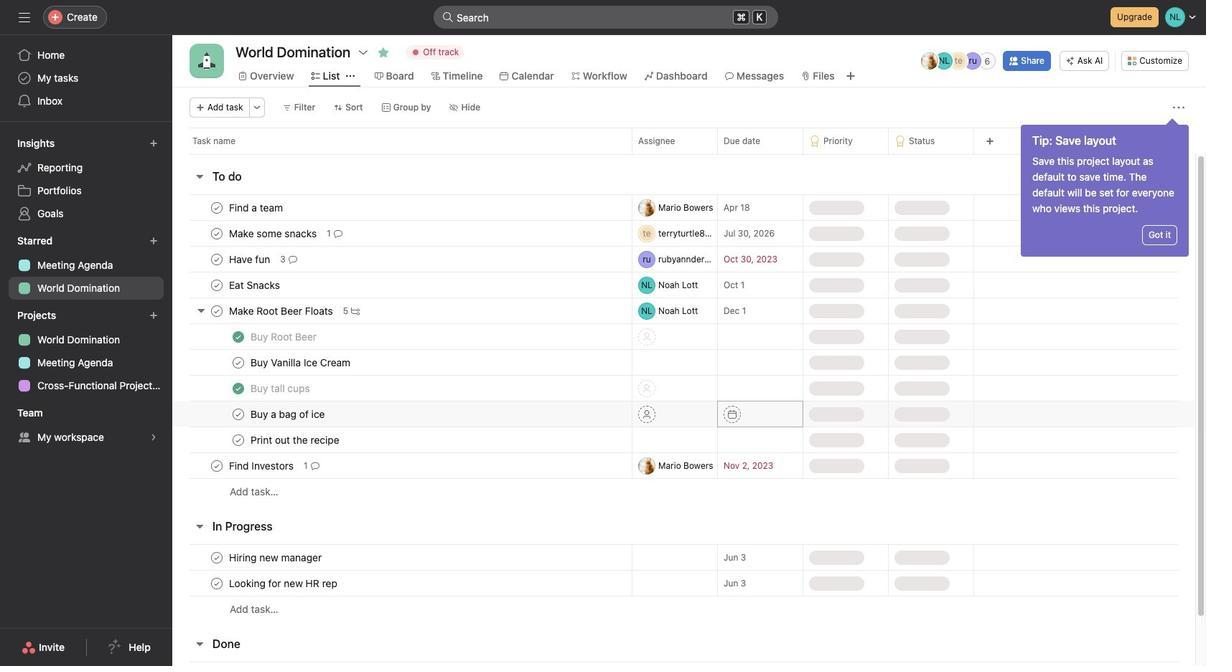 Task type: describe. For each thing, give the bounding box(es) containing it.
header in progress tree grid
[[172, 545, 1195, 623]]

task name text field inside the make root beer floats cell
[[226, 304, 337, 318]]

mark complete checkbox for task name text box inside the buy a bag of ice cell
[[230, 406, 247, 423]]

teams element
[[0, 401, 172, 452]]

add field image
[[986, 137, 994, 146]]

add items to starred image
[[149, 237, 158, 246]]

task name text field for "have fun" cell
[[226, 252, 274, 267]]

1 comment image inside find investors cell
[[311, 462, 319, 471]]

mark complete image for task name text box in the print out the recipe cell
[[230, 432, 247, 449]]

1 comment image inside 'make some snacks' cell
[[334, 229, 342, 238]]

Search tasks, projects, and more text field
[[434, 6, 778, 29]]

mark complete checkbox inside the make root beer floats cell
[[208, 303, 225, 320]]

completed image for task name text field in buy root beer cell
[[230, 328, 247, 346]]

insights element
[[0, 131, 172, 228]]

prominent image
[[442, 11, 454, 23]]

hiring new manager cell
[[172, 545, 632, 571]]

new insights image
[[149, 139, 158, 148]]

task name text field for mark complete image within the 'make some snacks' cell
[[226, 226, 321, 241]]

task name text field for looking for new hr rep cell on the bottom of the page
[[226, 577, 342, 591]]

task name text field for the eat snacks cell
[[226, 278, 284, 293]]

new project or portfolio image
[[149, 312, 158, 320]]

starred element
[[0, 228, 172, 303]]

mark complete image for buy a bag of ice cell
[[230, 406, 247, 423]]

hide sidebar image
[[19, 11, 30, 23]]

mark complete checkbox for 'make some snacks' cell
[[208, 225, 225, 242]]

task name text field for buy root beer cell
[[248, 330, 321, 344]]

projects element
[[0, 303, 172, 401]]

completed checkbox for "buy tall cups" "cell"
[[230, 380, 247, 397]]

eat snacks cell
[[172, 272, 632, 299]]

collapse subtask list for the task make root beer floats image
[[195, 305, 207, 317]]

buy root beer cell
[[172, 324, 632, 350]]

mark complete checkbox for task name text field within the eat snacks cell
[[208, 277, 225, 294]]

global element
[[0, 35, 172, 121]]

mark complete checkbox for find investors cell
[[208, 458, 225, 475]]

task name text field for "buy tall cups" "cell"
[[248, 382, 314, 396]]

make some snacks cell
[[172, 220, 632, 247]]

more actions image
[[1173, 102, 1185, 113]]



Task type: locate. For each thing, give the bounding box(es) containing it.
mark complete checkbox for task name text field within the looking for new hr rep cell
[[208, 575, 225, 593]]

1 completed image from the top
[[230, 328, 247, 346]]

find investors cell
[[172, 453, 632, 480]]

mark complete image inside find investors cell
[[208, 458, 225, 475]]

task name text field inside print out the recipe cell
[[248, 433, 344, 448]]

buy vanilla ice cream cell
[[172, 350, 632, 376]]

2 mark complete checkbox from the top
[[208, 225, 225, 242]]

task name text field for find investors cell
[[226, 459, 298, 473]]

mark complete checkbox for task name text box within the buy vanilla ice cream cell
[[230, 354, 247, 372]]

Mark complete checkbox
[[208, 251, 225, 268], [208, 277, 225, 294], [208, 303, 225, 320], [230, 354, 247, 372], [230, 406, 247, 423], [230, 432, 247, 449], [208, 550, 225, 567], [208, 575, 225, 593]]

mark complete image inside looking for new hr rep cell
[[208, 575, 225, 593]]

0 vertical spatial 1 comment image
[[334, 229, 342, 238]]

mark complete image inside hiring new manager cell
[[208, 550, 225, 567]]

mark complete image for task name text field in the hiring new manager cell
[[208, 550, 225, 567]]

completed checkbox for buy root beer cell
[[230, 328, 247, 346]]

collapse task list for this group image for hiring new manager cell
[[194, 521, 205, 533]]

Mark complete checkbox
[[208, 199, 225, 216], [208, 225, 225, 242], [208, 458, 225, 475]]

mark complete checkbox inside find a team cell
[[208, 199, 225, 216]]

1 vertical spatial completed image
[[230, 380, 247, 397]]

completed checkbox inside "buy tall cups" "cell"
[[230, 380, 247, 397]]

task name text field for mark complete image in buy vanilla ice cream cell
[[248, 356, 355, 370]]

0 horizontal spatial 1 comment image
[[311, 462, 319, 471]]

task name text field inside 'make some snacks' cell
[[226, 226, 321, 241]]

buy tall cups cell
[[172, 375, 632, 402]]

rocket image
[[198, 52, 215, 70]]

1 collapse task list for this group image from the top
[[194, 171, 205, 182]]

mark complete checkbox inside find investors cell
[[208, 458, 225, 475]]

1 horizontal spatial 1 comment image
[[334, 229, 342, 238]]

Task name text field
[[226, 252, 274, 267], [226, 278, 284, 293], [226, 304, 337, 318], [248, 330, 321, 344], [248, 382, 314, 396], [226, 459, 298, 473], [226, 551, 326, 565], [226, 577, 342, 591]]

Completed checkbox
[[230, 328, 247, 346], [230, 380, 247, 397]]

0 vertical spatial completed image
[[230, 328, 247, 346]]

1 completed checkbox from the top
[[230, 328, 247, 346]]

mark complete checkbox inside hiring new manager cell
[[208, 550, 225, 567]]

tab actions image
[[346, 72, 354, 80]]

add tab image
[[845, 70, 856, 82]]

task name text field inside buy vanilla ice cream cell
[[248, 356, 355, 370]]

task name text field inside "have fun" cell
[[226, 252, 274, 267]]

task name text field inside "buy tall cups" "cell"
[[248, 382, 314, 396]]

mark complete image for buy vanilla ice cream cell
[[230, 354, 247, 372]]

task name text field inside looking for new hr rep cell
[[226, 577, 342, 591]]

task name text field for mark complete image in the buy a bag of ice cell
[[248, 407, 329, 422]]

print out the recipe cell
[[172, 427, 632, 454]]

mark complete image inside 'make some snacks' cell
[[208, 225, 225, 242]]

mark complete checkbox inside print out the recipe cell
[[230, 432, 247, 449]]

mark complete image
[[208, 199, 225, 216], [208, 225, 225, 242], [208, 277, 225, 294], [208, 303, 225, 320], [230, 354, 247, 372], [230, 406, 247, 423], [208, 458, 225, 475]]

collapse task list for this group image for find a team cell
[[194, 171, 205, 182]]

collapse task list for this group image
[[194, 639, 205, 650]]

None field
[[434, 6, 778, 29]]

mark complete image for find a team cell
[[208, 199, 225, 216]]

row
[[172, 128, 1206, 154], [190, 154, 1178, 155], [172, 195, 1195, 221], [172, 220, 1195, 247], [172, 246, 1195, 273], [172, 272, 1195, 299], [172, 298, 1195, 324], [172, 324, 1195, 350], [172, 350, 1195, 376], [172, 375, 1195, 402], [172, 401, 1195, 428], [172, 427, 1195, 454], [172, 453, 1195, 480], [172, 479, 1195, 505], [172, 545, 1195, 571], [172, 571, 1195, 597], [172, 597, 1195, 623]]

task name text field for hiring new manager cell
[[226, 551, 326, 565]]

1 comment image
[[334, 229, 342, 238], [311, 462, 319, 471]]

mark complete image for the eat snacks cell
[[208, 277, 225, 294]]

completed image inside buy root beer cell
[[230, 328, 247, 346]]

0 vertical spatial completed checkbox
[[230, 328, 247, 346]]

mark complete image inside buy a bag of ice cell
[[230, 406, 247, 423]]

mark complete checkbox inside 'make some snacks' cell
[[208, 225, 225, 242]]

mark complete image for find investors cell
[[208, 458, 225, 475]]

1 vertical spatial collapse task list for this group image
[[194, 521, 205, 533]]

see details, my workspace image
[[149, 434, 158, 442]]

tooltip
[[1021, 121, 1189, 257]]

mark complete checkbox inside "have fun" cell
[[208, 251, 225, 268]]

have fun cell
[[172, 246, 632, 273]]

2 completed checkbox from the top
[[230, 380, 247, 397]]

completed image
[[230, 328, 247, 346], [230, 380, 247, 397]]

task name text field inside the eat snacks cell
[[226, 278, 284, 293]]

Task name text field
[[226, 201, 287, 215], [226, 226, 321, 241], [248, 356, 355, 370], [248, 407, 329, 422], [248, 433, 344, 448]]

task name text field inside find investors cell
[[226, 459, 298, 473]]

find a team cell
[[172, 195, 632, 221]]

mark complete checkbox inside buy vanilla ice cream cell
[[230, 354, 247, 372]]

mark complete image inside print out the recipe cell
[[230, 432, 247, 449]]

2 vertical spatial mark complete checkbox
[[208, 458, 225, 475]]

completed checkbox inside buy root beer cell
[[230, 328, 247, 346]]

2 collapse task list for this group image from the top
[[194, 521, 205, 533]]

collapse task list for this group image
[[194, 171, 205, 182], [194, 521, 205, 533]]

task name text field inside buy a bag of ice cell
[[248, 407, 329, 422]]

1 vertical spatial completed checkbox
[[230, 380, 247, 397]]

make root beer floats cell
[[172, 298, 632, 324]]

mark complete checkbox for task name text field in the hiring new manager cell
[[208, 550, 225, 567]]

looking for new hr rep cell
[[172, 571, 632, 597]]

mark complete image for task name text field in "have fun" cell
[[208, 251, 225, 268]]

mark complete image
[[208, 251, 225, 268], [230, 432, 247, 449], [208, 550, 225, 567], [208, 575, 225, 593]]

mark complete checkbox for task name text field in "have fun" cell
[[208, 251, 225, 268]]

header to do tree grid
[[172, 195, 1195, 505]]

show options image
[[358, 47, 369, 58]]

mark complete checkbox inside buy a bag of ice cell
[[230, 406, 247, 423]]

buy a bag of ice cell
[[172, 401, 632, 428]]

1 mark complete checkbox from the top
[[208, 199, 225, 216]]

task name text field inside buy root beer cell
[[248, 330, 321, 344]]

task name text field inside find a team cell
[[226, 201, 287, 215]]

mark complete image inside find a team cell
[[208, 199, 225, 216]]

mark complete checkbox inside the eat snacks cell
[[208, 277, 225, 294]]

task name text field inside hiring new manager cell
[[226, 551, 326, 565]]

completed image for task name text field inside "buy tall cups" "cell"
[[230, 380, 247, 397]]

mark complete checkbox for find a team cell
[[208, 199, 225, 216]]

0 vertical spatial collapse task list for this group image
[[194, 171, 205, 182]]

more actions image
[[252, 103, 261, 112]]

3 mark complete checkbox from the top
[[208, 458, 225, 475]]

3 comments image
[[288, 255, 297, 264]]

mark complete checkbox inside looking for new hr rep cell
[[208, 575, 225, 593]]

0 vertical spatial mark complete checkbox
[[208, 199, 225, 216]]

remove from starred image
[[378, 47, 389, 58]]

mark complete image inside buy vanilla ice cream cell
[[230, 354, 247, 372]]

mark complete image for task name text field within the looking for new hr rep cell
[[208, 575, 225, 593]]

1 vertical spatial mark complete checkbox
[[208, 225, 225, 242]]

1 vertical spatial 1 comment image
[[311, 462, 319, 471]]

2 completed image from the top
[[230, 380, 247, 397]]

completed image inside "buy tall cups" "cell"
[[230, 380, 247, 397]]

5 subtasks image
[[351, 307, 360, 316]]

mark complete image for 'make some snacks' cell
[[208, 225, 225, 242]]

task name text field for mark complete image within the find a team cell
[[226, 201, 287, 215]]

mark complete checkbox for task name text box in the print out the recipe cell
[[230, 432, 247, 449]]

mark complete image inside the eat snacks cell
[[208, 277, 225, 294]]



Task type: vqa. For each thing, say whether or not it's contained in the screenshot.
puzzle image
no



